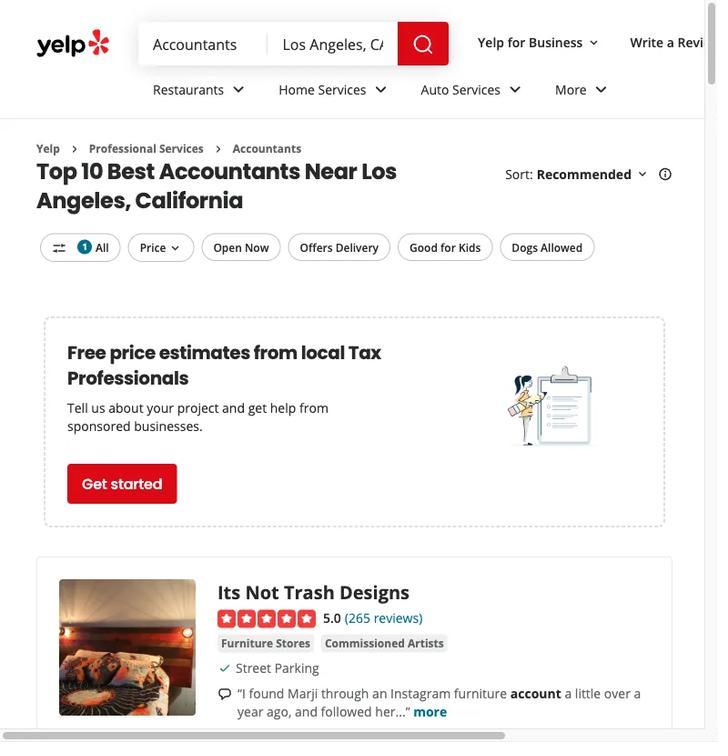 Task type: describe. For each thing, give the bounding box(es) containing it.
reviews)
[[374, 610, 423, 627]]

16 checkmark v2 image
[[218, 661, 232, 676]]

its not trash designs
[[218, 580, 410, 605]]

account
[[510, 685, 561, 703]]

started
[[111, 474, 162, 494]]

commissioned
[[325, 636, 405, 651]]

get started button
[[67, 464, 177, 504]]

offers delivery button
[[288, 233, 390, 261]]

auto services link
[[406, 66, 541, 118]]

home services link
[[264, 66, 406, 118]]

0 horizontal spatial from
[[254, 340, 297, 366]]

tell
[[67, 399, 88, 416]]

businesses.
[[134, 417, 203, 434]]

more link
[[413, 704, 447, 721]]

year
[[238, 704, 263, 721]]

1 all
[[82, 240, 109, 255]]

(265 reviews)
[[345, 610, 423, 627]]

not
[[245, 580, 279, 605]]

open now button
[[201, 233, 281, 261]]

now
[[245, 240, 269, 255]]

followed
[[321, 704, 372, 721]]

5.0 link
[[323, 608, 341, 627]]

get
[[248, 399, 267, 416]]

1 horizontal spatial a
[[634, 685, 641, 703]]

local
[[301, 340, 345, 366]]

parking
[[275, 660, 319, 677]]

price
[[110, 340, 155, 366]]

write a review
[[630, 33, 718, 51]]

professional
[[89, 141, 156, 156]]

marji
[[288, 685, 318, 703]]

Near text field
[[283, 34, 383, 54]]

home services
[[279, 81, 366, 98]]

yelp link
[[36, 141, 60, 156]]

"i
[[238, 685, 246, 703]]

street parking
[[236, 660, 319, 677]]

little
[[575, 685, 601, 703]]

home
[[279, 81, 315, 98]]

offers delivery
[[300, 240, 379, 255]]

free price estimates from local tax professionals tell us about your project and get help from sponsored businesses.
[[67, 340, 381, 434]]

auto services
[[421, 81, 501, 98]]

top
[[36, 156, 77, 186]]

5.0
[[323, 610, 341, 627]]

instagram
[[391, 685, 451, 703]]

yelp for business
[[478, 33, 583, 51]]

its
[[218, 580, 241, 605]]

furniture stores button
[[218, 635, 314, 653]]

furniture
[[221, 636, 273, 651]]

estimates
[[159, 340, 250, 366]]

commissioned artists link
[[321, 635, 448, 653]]

more
[[413, 704, 447, 721]]

auto
[[421, 81, 449, 98]]

good
[[410, 240, 438, 255]]

10
[[81, 156, 103, 186]]

business categories element
[[138, 66, 718, 118]]

found
[[249, 685, 284, 703]]

dogs allowed
[[512, 240, 583, 255]]

professionals
[[67, 366, 189, 391]]

16 chevron down v2 image for price
[[168, 241, 182, 256]]

"i found marji through an instagram furniture account
[[238, 685, 561, 703]]

through
[[321, 685, 369, 703]]

get started
[[82, 474, 162, 494]]

16 info v2 image
[[658, 167, 673, 182]]

allowed
[[541, 240, 583, 255]]

angeles,
[[36, 185, 131, 216]]

accountants inside top 10 best accountants near los angeles, california
[[159, 156, 300, 186]]

designs
[[339, 580, 410, 605]]

dogs allowed button
[[500, 233, 595, 261]]

more link
[[541, 66, 627, 118]]

and inside free price estimates from local tax professionals tell us about your project and get help from sponsored businesses.
[[222, 399, 245, 416]]

california
[[135, 185, 243, 216]]

none field find
[[153, 34, 254, 54]]

services for professional services
[[159, 141, 204, 156]]

16 speech v2 image
[[218, 687, 232, 702]]

recommended button
[[537, 166, 650, 183]]

free price estimates from local tax professionals image
[[507, 361, 598, 452]]

accountants link
[[233, 141, 301, 156]]

write a review link
[[623, 26, 718, 58]]

its not trash designs image
[[59, 580, 196, 716]]

16 chevron down v2 image
[[635, 167, 650, 182]]

search image
[[412, 34, 434, 56]]

business
[[529, 33, 583, 51]]



Task type: locate. For each thing, give the bounding box(es) containing it.
yelp up auto services link
[[478, 33, 504, 51]]

accountants
[[233, 141, 301, 156], [159, 156, 300, 186]]

0 horizontal spatial 16 chevron down v2 image
[[168, 241, 182, 256]]

for for yelp
[[508, 33, 525, 51]]

services for auto services
[[452, 81, 501, 98]]

24 chevron down v2 image inside home services 'link'
[[370, 79, 392, 100]]

and inside a little over a year ago, and followed her..."
[[295, 704, 318, 721]]

0 horizontal spatial services
[[159, 141, 204, 156]]

offers
[[300, 240, 333, 255]]

0 vertical spatial 16 chevron down v2 image
[[587, 35, 601, 50]]

1 none field from the left
[[153, 34, 254, 54]]

services right home
[[318, 81, 366, 98]]

a left little
[[565, 685, 572, 703]]

1 horizontal spatial 16 chevron right v2 image
[[211, 142, 226, 156]]

help
[[270, 399, 296, 416]]

from right 'help'
[[299, 399, 328, 416]]

2 horizontal spatial services
[[452, 81, 501, 98]]

2 24 chevron down v2 image from the left
[[370, 79, 392, 100]]

for left kids
[[441, 240, 456, 255]]

yelp left 10
[[36, 141, 60, 156]]

1
[[82, 241, 87, 253]]

restaurants link
[[138, 66, 264, 118]]

1 horizontal spatial for
[[508, 33, 525, 51]]

services inside auto services link
[[452, 81, 501, 98]]

2 horizontal spatial a
[[667, 33, 674, 51]]

0 horizontal spatial for
[[441, 240, 456, 255]]

services
[[318, 81, 366, 98], [452, 81, 501, 98], [159, 141, 204, 156]]

1 vertical spatial from
[[299, 399, 328, 416]]

dogs
[[512, 240, 538, 255]]

professional services
[[89, 141, 204, 156]]

24 chevron down v2 image
[[504, 79, 526, 100], [590, 79, 612, 100]]

stores
[[276, 636, 310, 651]]

24 chevron down v2 image inside restaurants link
[[228, 79, 250, 100]]

trash
[[284, 580, 335, 605]]

0 horizontal spatial 16 chevron right v2 image
[[67, 142, 82, 156]]

0 horizontal spatial and
[[222, 399, 245, 416]]

from
[[254, 340, 297, 366], [299, 399, 328, 416]]

16 chevron down v2 image right business
[[587, 35, 601, 50]]

yelp for yelp link
[[36, 141, 60, 156]]

kids
[[459, 240, 481, 255]]

0 vertical spatial and
[[222, 399, 245, 416]]

services up california
[[159, 141, 204, 156]]

your
[[147, 399, 174, 416]]

over
[[604, 685, 631, 703]]

16 chevron right v2 image left "accountants" "link"
[[211, 142, 226, 156]]

24 chevron down v2 image for more
[[590, 79, 612, 100]]

1 24 chevron down v2 image from the left
[[228, 79, 250, 100]]

her..."
[[375, 704, 410, 721]]

0 vertical spatial yelp
[[478, 33, 504, 51]]

free
[[67, 340, 106, 366]]

a right over
[[634, 685, 641, 703]]

accountants down home
[[233, 141, 301, 156]]

best
[[107, 156, 155, 186]]

and left get
[[222, 399, 245, 416]]

and
[[222, 399, 245, 416], [295, 704, 318, 721]]

for
[[508, 33, 525, 51], [441, 240, 456, 255]]

for inside good for kids 'button'
[[441, 240, 456, 255]]

a right write
[[667, 33, 674, 51]]

16 chevron right v2 image for accountants
[[211, 142, 226, 156]]

furniture
[[454, 685, 507, 703]]

ago,
[[267, 704, 292, 721]]

1 vertical spatial for
[[441, 240, 456, 255]]

24 chevron down v2 image inside auto services link
[[504, 79, 526, 100]]

24 chevron down v2 image right more
[[590, 79, 612, 100]]

get
[[82, 474, 107, 494]]

open
[[213, 240, 242, 255]]

0 horizontal spatial yelp
[[36, 141, 60, 156]]

0 vertical spatial for
[[508, 33, 525, 51]]

24 chevron down v2 image
[[228, 79, 250, 100], [370, 79, 392, 100]]

none field up restaurants
[[153, 34, 254, 54]]

price
[[140, 240, 166, 255]]

and down the marji
[[295, 704, 318, 721]]

street
[[236, 660, 271, 677]]

its not trash designs link
[[218, 580, 410, 605]]

1 16 chevron right v2 image from the left
[[67, 142, 82, 156]]

1 horizontal spatial 24 chevron down v2 image
[[590, 79, 612, 100]]

good for kids
[[410, 240, 481, 255]]

good for kids button
[[398, 233, 493, 261]]

1 horizontal spatial none field
[[283, 34, 383, 54]]

(265
[[345, 610, 370, 627]]

1 vertical spatial 16 chevron down v2 image
[[168, 241, 182, 256]]

a
[[667, 33, 674, 51], [565, 685, 572, 703], [634, 685, 641, 703]]

24 chevron down v2 image for restaurants
[[228, 79, 250, 100]]

furniture stores link
[[218, 635, 314, 653]]

project
[[177, 399, 219, 416]]

16 chevron down v2 image right 'price'
[[168, 241, 182, 256]]

None search field
[[138, 22, 452, 66]]

16 filter v2 image
[[52, 241, 66, 256]]

5 star rating image
[[218, 610, 316, 628]]

2 24 chevron down v2 image from the left
[[590, 79, 612, 100]]

for for good
[[441, 240, 456, 255]]

1 24 chevron down v2 image from the left
[[504, 79, 526, 100]]

Find text field
[[153, 34, 254, 54]]

recommended
[[537, 166, 632, 183]]

24 chevron down v2 image right restaurants
[[228, 79, 250, 100]]

(265 reviews) link
[[345, 608, 423, 627]]

16 chevron down v2 image for yelp for business
[[587, 35, 601, 50]]

1 horizontal spatial 16 chevron down v2 image
[[587, 35, 601, 50]]

restaurants
[[153, 81, 224, 98]]

filters group
[[36, 233, 598, 262]]

1 horizontal spatial 24 chevron down v2 image
[[370, 79, 392, 100]]

for left business
[[508, 33, 525, 51]]

yelp
[[478, 33, 504, 51], [36, 141, 60, 156]]

24 chevron down v2 image left the auto
[[370, 79, 392, 100]]

accountants up open
[[159, 156, 300, 186]]

los
[[361, 156, 397, 186]]

open now
[[213, 240, 269, 255]]

16 chevron down v2 image inside yelp for business button
[[587, 35, 601, 50]]

delivery
[[336, 240, 379, 255]]

sponsored
[[67, 417, 131, 434]]

an
[[372, 685, 387, 703]]

1 horizontal spatial from
[[299, 399, 328, 416]]

services inside home services 'link'
[[318, 81, 366, 98]]

artists
[[408, 636, 444, 651]]

1 horizontal spatial yelp
[[478, 33, 504, 51]]

16 chevron down v2 image inside the 'price' popup button
[[168, 241, 182, 256]]

None field
[[153, 34, 254, 54], [283, 34, 383, 54]]

sort:
[[505, 166, 533, 183]]

24 chevron down v2 image inside more link
[[590, 79, 612, 100]]

price button
[[128, 233, 194, 262]]

16 chevron right v2 image
[[67, 142, 82, 156], [211, 142, 226, 156]]

none field up home services
[[283, 34, 383, 54]]

services right the auto
[[452, 81, 501, 98]]

about
[[109, 399, 143, 416]]

us
[[91, 399, 105, 416]]

near
[[305, 156, 357, 186]]

a little over a year ago, and followed her..."
[[238, 685, 641, 721]]

16 chevron down v2 image
[[587, 35, 601, 50], [168, 241, 182, 256]]

0 horizontal spatial 24 chevron down v2 image
[[228, 79, 250, 100]]

1 horizontal spatial services
[[318, 81, 366, 98]]

24 chevron down v2 image down yelp for business
[[504, 79, 526, 100]]

all
[[96, 240, 109, 255]]

more
[[555, 81, 587, 98]]

professional services link
[[89, 141, 204, 156]]

yelp for yelp for business
[[478, 33, 504, 51]]

2 16 chevron right v2 image from the left
[[211, 142, 226, 156]]

commissioned artists
[[325, 636, 444, 651]]

for inside yelp for business button
[[508, 33, 525, 51]]

1 vertical spatial and
[[295, 704, 318, 721]]

write
[[630, 33, 664, 51]]

1 vertical spatial yelp
[[36, 141, 60, 156]]

0 horizontal spatial 24 chevron down v2 image
[[504, 79, 526, 100]]

0 horizontal spatial a
[[565, 685, 572, 703]]

tax
[[348, 340, 381, 366]]

top 10 best accountants near los angeles, california
[[36, 156, 397, 216]]

24 chevron down v2 image for home services
[[370, 79, 392, 100]]

24 chevron down v2 image for auto services
[[504, 79, 526, 100]]

yelp inside yelp for business button
[[478, 33, 504, 51]]

services for home services
[[318, 81, 366, 98]]

none field near
[[283, 34, 383, 54]]

16 chevron right v2 image for professional services
[[67, 142, 82, 156]]

0 horizontal spatial none field
[[153, 34, 254, 54]]

from left local
[[254, 340, 297, 366]]

commissioned artists button
[[321, 635, 448, 653]]

furniture stores
[[221, 636, 310, 651]]

1 horizontal spatial and
[[295, 704, 318, 721]]

16 chevron right v2 image right yelp link
[[67, 142, 82, 156]]

0 vertical spatial from
[[254, 340, 297, 366]]

review
[[678, 33, 718, 51]]

2 none field from the left
[[283, 34, 383, 54]]



Task type: vqa. For each thing, say whether or not it's contained in the screenshot.
Top 10 Best Accountants Near Los Angeles, California
yes



